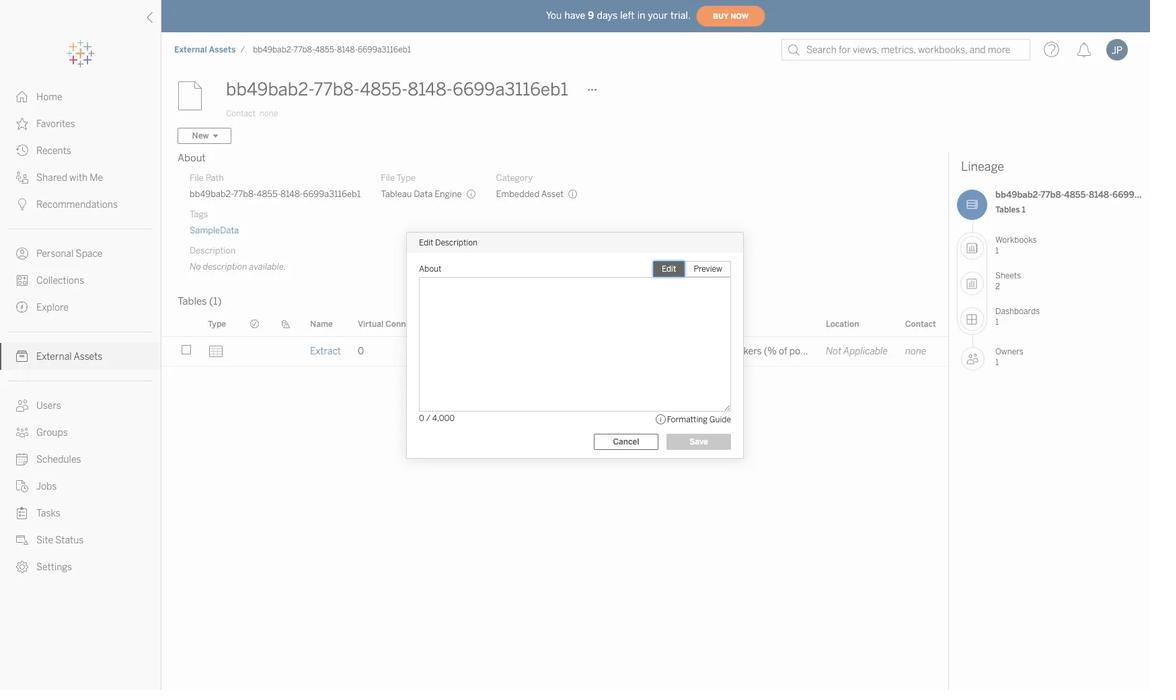 Task type: vqa. For each thing, say whether or not it's contained in the screenshot.
by text only_f5he34f image within the 'Recommendations' LINK
yes



Task type: locate. For each thing, give the bounding box(es) containing it.
owners image
[[961, 347, 985, 371]]

navigation panel element
[[0, 40, 161, 580]]

8148- inside bb49bab2-77b8-4855-8148-6699a311 tables 1
[[1089, 190, 1112, 200]]

file
[[190, 173, 204, 183], [381, 173, 395, 183]]

by text only_f5he34f image for tasks
[[16, 507, 28, 519]]

4855-
[[315, 45, 337, 54], [360, 79, 408, 100], [257, 189, 281, 199], [1064, 190, 1089, 200]]

type
[[397, 173, 415, 183], [208, 319, 226, 329]]

bb49bab2-77b8-4855-8148-6699a311 tables 1
[[995, 190, 1150, 214]]

77b8- inside bb49bab2-77b8-4855-8148-6699a311 tables 1
[[1041, 190, 1064, 200]]

available.
[[249, 262, 286, 272]]

with
[[69, 172, 88, 184]]

by text only_f5he34f image for explore
[[16, 301, 28, 313]]

shared with me link
[[0, 164, 161, 191]]

by text only_f5he34f image left personal
[[16, 247, 28, 260]]

by text only_f5he34f image inside recents link
[[16, 145, 28, 157]]

0 horizontal spatial external assets link
[[0, 343, 161, 370]]

table image
[[208, 343, 224, 359]]

1 horizontal spatial contact
[[905, 319, 936, 329]]

in
[[637, 10, 645, 21], [852, 346, 860, 357]]

row
[[161, 337, 948, 367]]

0 inside row
[[358, 346, 364, 357]]

external down explore
[[36, 351, 72, 363]]

1 inside "workbooks 1"
[[995, 246, 999, 255]]

3 by text only_f5he34f image from the top
[[16, 247, 28, 260]]

0 vertical spatial assets
[[209, 45, 236, 54]]

0 horizontal spatial tables
[[178, 295, 207, 307]]

1 horizontal spatial tables
[[995, 205, 1020, 214]]

recommendations link
[[0, 191, 161, 218]]

1 inside dashboards 1
[[995, 317, 999, 327]]

1 vertical spatial bb49bab2-77b8-4855-8148-6699a3116eb1
[[226, 79, 568, 100]]

1 horizontal spatial adult
[[698, 346, 721, 357]]

poverty
[[862, 346, 894, 357]]

description
[[203, 262, 247, 272]]

adult
[[588, 346, 611, 357], [698, 346, 721, 357]]

/
[[240, 45, 245, 54], [426, 413, 431, 423]]

type up tableau
[[397, 173, 415, 183]]

assets up file (tableau data engine) image
[[209, 45, 236, 54]]

bb49bab2- down lineage
[[995, 190, 1041, 200]]

by text only_f5he34f image left schedules
[[16, 453, 28, 465]]

1 vertical spatial contact
[[905, 319, 936, 329]]

by text only_f5he34f image inside the explore link
[[16, 301, 28, 313]]

assets up users link
[[74, 351, 102, 363]]

0 vertical spatial in
[[637, 10, 645, 21]]

by text only_f5he34f image inside tasks link
[[16, 507, 28, 519]]

6699a3116eb1
[[358, 45, 411, 54], [453, 79, 568, 100], [303, 189, 361, 199]]

About text field
[[419, 277, 731, 411]]

5 by text only_f5he34f image from the top
[[16, 453, 28, 465]]

connections
[[386, 319, 434, 329]]

pop), right 'obesity'
[[674, 346, 696, 357]]

file left path
[[190, 173, 204, 183]]

by text only_f5he34f image left settings
[[16, 561, 28, 573]]

groups
[[36, 427, 68, 438]]

location
[[826, 319, 859, 329]]

bb49bab2-77b8-4855-8148-6699a3116eb1 element
[[249, 45, 415, 54]]

0 vertical spatial /
[[240, 45, 245, 54]]

77b8-
[[293, 45, 315, 54], [314, 79, 360, 100], [233, 189, 257, 199], [1041, 190, 1064, 200]]

settings
[[36, 562, 72, 573]]

assets for external assets
[[74, 351, 102, 363]]

0 horizontal spatial file
[[190, 173, 204, 183]]

extract
[[310, 346, 341, 357]]

personal space
[[36, 248, 102, 260]]

0 vertical spatial edit
[[419, 238, 433, 247]]

explore link
[[0, 294, 161, 321]]

0 vertical spatial contact
[[226, 109, 255, 118]]

preview
[[694, 264, 722, 273]]

by text only_f5he34f image left users
[[16, 399, 28, 412]]

by text only_f5he34f image for favorites
[[16, 118, 28, 130]]

by text only_f5he34f image inside 'site status' link
[[16, 534, 28, 546]]

description down engine
[[435, 238, 478, 247]]

by text only_f5he34f image inside groups link
[[16, 426, 28, 438]]

1 vertical spatial about
[[419, 264, 442, 273]]

1 vertical spatial /
[[426, 413, 431, 423]]

0 horizontal spatial pop),
[[674, 346, 696, 357]]

site status link
[[0, 527, 161, 554]]

pop), left children
[[789, 346, 812, 357]]

home link
[[0, 83, 161, 110]]

bb49bab2- up contact none
[[226, 79, 314, 100]]

extract link
[[310, 346, 341, 357]]

by text only_f5he34f image inside users link
[[16, 399, 28, 412]]

sampledata
[[190, 225, 239, 235]]

assets
[[209, 45, 236, 54], [74, 351, 102, 363]]

by text only_f5he34f image left collections
[[16, 274, 28, 287]]

site status
[[36, 535, 84, 546]]

9 by text only_f5he34f image from the top
[[16, 534, 28, 546]]

1 vertical spatial in
[[852, 346, 860, 357]]

(% right poverty
[[897, 346, 909, 357]]

1 horizontal spatial assets
[[209, 45, 236, 54]]

contact
[[226, 109, 255, 118], [905, 319, 936, 329]]

dashboards
[[995, 307, 1040, 316]]

tables inside bb49bab2-77b8-4855-8148-6699a311 tables 1
[[995, 205, 1020, 214]]

embedded
[[496, 189, 540, 199]]

personal
[[36, 248, 74, 260]]

7 by text only_f5he34f image from the top
[[16, 561, 28, 573]]

1 horizontal spatial in
[[852, 346, 860, 357]]

days
[[597, 10, 618, 21]]

shared with me
[[36, 172, 103, 184]]

by text only_f5he34f image for external assets
[[16, 350, 28, 363]]

by text only_f5he34f image left "recents"
[[16, 145, 28, 157]]

1 vertical spatial tables
[[178, 295, 207, 307]]

1 for workbooks 1
[[995, 246, 999, 255]]

row containing extract
[[161, 337, 948, 367]]

tables
[[995, 205, 1020, 214], [178, 295, 207, 307]]

data
[[414, 189, 433, 199]]

0 vertical spatial 0
[[358, 346, 364, 357]]

1 horizontal spatial pop),
[[789, 346, 812, 357]]

by text only_f5he34f image inside jobs link
[[16, 480, 28, 492]]

by text only_f5he34f image left tasks
[[16, 507, 28, 519]]

0 horizontal spatial external
[[36, 351, 72, 363]]

tags sampledata
[[190, 209, 239, 235]]

2 of from the left
[[779, 346, 787, 357]]

(%
[[649, 346, 661, 357], [764, 346, 777, 357], [897, 346, 909, 357]]

grid containing extract
[[161, 311, 948, 690]]

8 by text only_f5he34f image from the top
[[16, 507, 28, 519]]

by text only_f5he34f image for schedules
[[16, 453, 28, 465]]

about
[[178, 152, 206, 164], [419, 264, 442, 273]]

buy
[[713, 12, 729, 21]]

by text only_f5he34f image left jobs
[[16, 480, 28, 492]]

tables left the (1)
[[178, 295, 207, 307]]

edit for edit description
[[419, 238, 433, 247]]

category
[[496, 173, 533, 183]]

workbooks image
[[960, 236, 984, 260]]

assets for external assets /
[[209, 45, 236, 54]]

external for external assets
[[36, 351, 72, 363]]

0 horizontal spatial contact
[[226, 109, 255, 118]]

1 horizontal spatial external
[[174, 45, 207, 54]]

by text only_f5he34f image left external assets
[[16, 350, 28, 363]]

1 vertical spatial 0
[[419, 413, 424, 423]]

you have 9 days left in your trial.
[[546, 10, 691, 21]]

/ left 4,000
[[426, 413, 431, 423]]

by text only_f5he34f image left recommendations
[[16, 198, 28, 211]]

(% right smokers
[[764, 346, 777, 357]]

2 vertical spatial 6699a3116eb1
[[303, 189, 361, 199]]

2 horizontal spatial (%
[[897, 346, 909, 357]]

0 horizontal spatial 0
[[358, 346, 364, 357]]

1 horizontal spatial external assets link
[[174, 44, 236, 55]]

of right 'obesity'
[[664, 346, 672, 357]]

1 down owners
[[995, 358, 999, 367]]

1 vertical spatial external
[[36, 351, 72, 363]]

grid
[[161, 311, 948, 690]]

1 down dashboards
[[995, 317, 999, 327]]

0
[[358, 346, 364, 357], [419, 413, 424, 423]]

edit down data
[[419, 238, 433, 247]]

4,000
[[432, 413, 455, 423]]

adult left smokers
[[698, 346, 721, 357]]

bb49bab2- down path
[[190, 189, 233, 199]]

1 for dashboards 1
[[995, 317, 999, 327]]

edit inside option group
[[662, 264, 676, 273]]

1 horizontal spatial description
[[435, 238, 478, 247]]

description down the "sampledata"
[[190, 245, 236, 256]]

in left poverty
[[852, 346, 860, 357]]

1
[[1022, 205, 1026, 214], [995, 246, 999, 255], [995, 317, 999, 327], [995, 358, 999, 367]]

by text only_f5he34f image inside collections link
[[16, 274, 28, 287]]

external inside main navigation. press the up and down arrow keys to access links. element
[[36, 351, 72, 363]]

6699a311
[[1112, 190, 1150, 200]]

by text only_f5he34f image inside home "link"
[[16, 91, 28, 103]]

0 horizontal spatial assets
[[74, 351, 102, 363]]

engine
[[435, 189, 462, 199]]

0 inside edit description dialog
[[419, 413, 424, 423]]

1 (% from the left
[[649, 346, 661, 357]]

0 horizontal spatial type
[[208, 319, 226, 329]]

by text only_f5he34f image inside shared with me link
[[16, 171, 28, 184]]

by text only_f5he34f image inside "favorites" link
[[16, 118, 28, 130]]

1 down workbooks on the top right
[[995, 246, 999, 255]]

1 horizontal spatial /
[[426, 413, 431, 423]]

file for file type
[[381, 173, 395, 183]]

1 vertical spatial assets
[[74, 351, 102, 363]]

5 by text only_f5he34f image from the top
[[16, 350, 28, 363]]

left
[[620, 10, 635, 21]]

by text only_f5he34f image inside recommendations link
[[16, 198, 28, 211]]

4855- inside bb49bab2-77b8-4855-8148-6699a311 tables 1
[[1064, 190, 1089, 200]]

0 horizontal spatial description
[[190, 245, 236, 256]]

about down edit description
[[419, 264, 442, 273]]

by text only_f5he34f image left home
[[16, 91, 28, 103]]

type down the (1)
[[208, 319, 226, 329]]

1 inside owners 1
[[995, 358, 999, 367]]

of left pop) at the bottom right of the page
[[912, 346, 920, 357]]

by text only_f5he34f image
[[16, 91, 28, 103], [16, 171, 28, 184], [16, 247, 28, 260], [16, 301, 28, 313], [16, 350, 28, 363], [16, 399, 28, 412], [16, 426, 28, 438], [16, 507, 28, 519], [16, 534, 28, 546]]

2 horizontal spatial of
[[912, 346, 920, 357]]

2 adult from the left
[[698, 346, 721, 357]]

1 by text only_f5he34f image from the top
[[16, 118, 28, 130]]

file up tableau
[[381, 173, 395, 183]]

4 by text only_f5he34f image from the top
[[16, 301, 28, 313]]

assets inside main navigation. press the up and down arrow keys to access links. element
[[74, 351, 102, 363]]

7 by text only_f5he34f image from the top
[[16, 426, 28, 438]]

by text only_f5he34f image left shared
[[16, 171, 28, 184]]

1 by text only_f5he34f image from the top
[[16, 91, 28, 103]]

4 by text only_f5he34f image from the top
[[16, 274, 28, 287]]

1 horizontal spatial file
[[381, 173, 395, 183]]

pop),
[[674, 346, 696, 357], [789, 346, 812, 357]]

1 vertical spatial none
[[905, 346, 926, 357]]

0 horizontal spatial in
[[637, 10, 645, 21]]

0 vertical spatial tables
[[995, 205, 1020, 214]]

/ up contact none
[[240, 45, 245, 54]]

sheets image
[[960, 272, 984, 295]]

1 horizontal spatial type
[[397, 173, 415, 183]]

dashboards 1
[[995, 307, 1040, 327]]

description inside description no description available.
[[190, 245, 236, 256]]

0 left 4,000
[[419, 413, 424, 423]]

1 horizontal spatial (%
[[764, 346, 777, 357]]

2 by text only_f5he34f image from the top
[[16, 171, 28, 184]]

6 by text only_f5he34f image from the top
[[16, 480, 28, 492]]

0 horizontal spatial edit
[[419, 238, 433, 247]]

children
[[814, 346, 850, 357]]

by text only_f5he34f image left site
[[16, 534, 28, 546]]

2 file from the left
[[381, 173, 395, 183]]

description
[[435, 238, 478, 247], [190, 245, 236, 256]]

0 vertical spatial type
[[397, 173, 415, 183]]

by text only_f5he34f image inside personal space link
[[16, 247, 28, 260]]

smokers
[[723, 346, 762, 357]]

0 horizontal spatial none
[[259, 109, 278, 118]]

1 vertical spatial edit
[[662, 264, 676, 273]]

1 horizontal spatial of
[[779, 346, 787, 357]]

in right left
[[637, 10, 645, 21]]

(% right 'obesity'
[[649, 346, 661, 357]]

0 down virtual
[[358, 346, 364, 357]]

6 by text only_f5he34f image from the top
[[16, 399, 28, 412]]

1 horizontal spatial 0
[[419, 413, 424, 423]]

home
[[36, 91, 62, 103]]

1 pop), from the left
[[674, 346, 696, 357]]

of right smokers
[[779, 346, 787, 357]]

1 up workbooks on the top right
[[1022, 205, 1026, 214]]

external assets /
[[174, 45, 245, 54]]

by text only_f5he34f image inside settings link
[[16, 561, 28, 573]]

information image
[[655, 413, 667, 425]]

external up file (tableau data engine) image
[[174, 45, 207, 54]]

about down new
[[178, 152, 206, 164]]

0 / 4,000
[[419, 413, 455, 423]]

contact up pop) at the bottom right of the page
[[905, 319, 936, 329]]

cancel
[[613, 437, 639, 446]]

1 horizontal spatial about
[[419, 264, 442, 273]]

save button
[[666, 433, 731, 450]]

adult left 'obesity'
[[588, 346, 611, 357]]

1 horizontal spatial edit
[[662, 264, 676, 273]]

adult obesity (% of pop), adult smokers (% of pop), children in poverty (% of pop)
[[588, 346, 942, 357]]

contact up new popup button
[[226, 109, 255, 118]]

0 horizontal spatial about
[[178, 152, 206, 164]]

0 horizontal spatial of
[[664, 346, 672, 357]]

edit left preview
[[662, 264, 676, 273]]

1 file from the left
[[190, 173, 204, 183]]

4855- inside file path bb49bab2-77b8-4855-8148-6699a3116eb1
[[257, 189, 281, 199]]

by text only_f5he34f image for users
[[16, 399, 28, 412]]

in inside row
[[852, 346, 860, 357]]

2 by text only_f5he34f image from the top
[[16, 145, 28, 157]]

0 horizontal spatial (%
[[649, 346, 661, 357]]

save
[[690, 437, 708, 446]]

by text only_f5he34f image inside schedules link
[[16, 453, 28, 465]]

3 by text only_f5he34f image from the top
[[16, 198, 28, 211]]

by text only_f5he34f image left explore
[[16, 301, 28, 313]]

by text only_f5he34f image
[[16, 118, 28, 130], [16, 145, 28, 157], [16, 198, 28, 211], [16, 274, 28, 287], [16, 453, 28, 465], [16, 480, 28, 492], [16, 561, 28, 573]]

0 vertical spatial external
[[174, 45, 207, 54]]

contact for contact none
[[226, 109, 255, 118]]

external assets link up file (tableau data engine) image
[[174, 44, 236, 55]]

by text only_f5he34f image left groups
[[16, 426, 28, 438]]

you
[[546, 10, 562, 21]]

external assets link down the explore link
[[0, 343, 161, 370]]

1 vertical spatial external assets link
[[0, 343, 161, 370]]

by text only_f5he34f image left favorites
[[16, 118, 28, 130]]

file inside file path bb49bab2-77b8-4855-8148-6699a3116eb1
[[190, 173, 204, 183]]

0 horizontal spatial adult
[[588, 346, 611, 357]]

tables up workbooks on the top right
[[995, 205, 1020, 214]]

edit
[[419, 238, 433, 247], [662, 264, 676, 273]]

tables (1)
[[178, 295, 222, 307]]

1 adult from the left
[[588, 346, 611, 357]]



Task type: describe. For each thing, give the bounding box(es) containing it.
0 vertical spatial about
[[178, 152, 206, 164]]

(1)
[[209, 295, 222, 307]]

new button
[[178, 128, 231, 144]]

editor mode option group
[[653, 261, 731, 277]]

explore
[[36, 302, 69, 313]]

1 vertical spatial type
[[208, 319, 226, 329]]

guide
[[709, 415, 731, 424]]

tasks link
[[0, 500, 161, 527]]

favorites
[[36, 118, 75, 130]]

6699a3116eb1 inside file path bb49bab2-77b8-4855-8148-6699a3116eb1
[[303, 189, 361, 199]]

have
[[565, 10, 585, 21]]

by text only_f5he34f image for settings
[[16, 561, 28, 573]]

0 vertical spatial bb49bab2-77b8-4855-8148-6699a3116eb1
[[253, 45, 411, 54]]

3 (% from the left
[[897, 346, 909, 357]]

contact for contact
[[905, 319, 936, 329]]

1 for owners 1
[[995, 358, 999, 367]]

1 vertical spatial 6699a3116eb1
[[453, 79, 568, 100]]

recommendations
[[36, 199, 118, 211]]

file for file path bb49bab2-77b8-4855-8148-6699a3116eb1
[[190, 173, 204, 183]]

jobs link
[[0, 473, 161, 500]]

users
[[36, 400, 61, 412]]

edit description
[[419, 238, 478, 247]]

workbooks
[[995, 235, 1037, 245]]

owners 1
[[995, 347, 1024, 367]]

by text only_f5he34f image for site status
[[16, 534, 28, 546]]

asset
[[541, 189, 564, 199]]

groups link
[[0, 419, 161, 446]]

obesity
[[614, 346, 646, 357]]

formatting
[[667, 415, 708, 424]]

bb49bab2- inside file path bb49bab2-77b8-4855-8148-6699a3116eb1
[[190, 189, 233, 199]]

8148- inside file path bb49bab2-77b8-4855-8148-6699a3116eb1
[[281, 189, 303, 199]]

contact none
[[226, 109, 278, 118]]

bb49bab2- right external assets /
[[253, 45, 293, 54]]

sheets 2
[[995, 271, 1021, 291]]

not
[[826, 346, 841, 357]]

file (tableau data engine) image
[[178, 76, 218, 116]]

1 of from the left
[[664, 346, 672, 357]]

77b8- inside file path bb49bab2-77b8-4855-8148-6699a3116eb1
[[233, 189, 257, 199]]

by text only_f5he34f image for jobs
[[16, 480, 28, 492]]

tasks
[[36, 508, 60, 519]]

this table or file is embedded in the published asset on the server, and you can't create a new workbook from it. files embedded in workbooks aren't shared with other tableau site users. image
[[568, 189, 578, 199]]

name
[[310, 319, 333, 329]]

0 vertical spatial none
[[259, 109, 278, 118]]

by text only_f5he34f image for groups
[[16, 426, 28, 438]]

main navigation. press the up and down arrow keys to access links. element
[[0, 83, 161, 580]]

path
[[206, 173, 224, 183]]

by text only_f5he34f image for shared with me
[[16, 171, 28, 184]]

about inside edit description dialog
[[419, 264, 442, 273]]

cancel button
[[594, 433, 658, 450]]

/ inside edit description dialog
[[426, 413, 431, 423]]

file path bb49bab2-77b8-4855-8148-6699a3116eb1
[[190, 173, 361, 199]]

1 horizontal spatial none
[[905, 346, 926, 357]]

external for external assets /
[[174, 45, 207, 54]]

external assets
[[36, 351, 102, 363]]

me
[[90, 172, 103, 184]]

your
[[648, 10, 668, 21]]

space
[[76, 248, 102, 260]]

tableau
[[381, 189, 412, 199]]

1 inside bb49bab2-77b8-4855-8148-6699a311 tables 1
[[1022, 205, 1026, 214]]

9
[[588, 10, 594, 21]]

tables image
[[957, 190, 987, 220]]

dashboards image
[[960, 307, 984, 331]]

formatting guide
[[667, 415, 731, 424]]

schedules link
[[0, 446, 161, 473]]

applicable
[[843, 346, 888, 357]]

edit description dialog
[[407, 232, 743, 458]]

shared
[[36, 172, 67, 184]]

not applicable
[[826, 346, 888, 357]]

collections link
[[0, 267, 161, 294]]

embedded asset
[[496, 189, 564, 199]]

virtual
[[358, 319, 384, 329]]

schedules
[[36, 454, 81, 465]]

recents
[[36, 145, 71, 157]]

0 for 0
[[358, 346, 364, 357]]

by text only_f5he34f image for personal space
[[16, 247, 28, 260]]

collections
[[36, 275, 84, 287]]

owners
[[995, 347, 1024, 356]]

pop)
[[922, 346, 942, 357]]

no
[[190, 262, 201, 272]]

now
[[730, 12, 749, 21]]

new
[[192, 131, 209, 141]]

trial.
[[671, 10, 691, 21]]

by text only_f5he34f image for home
[[16, 91, 28, 103]]

site
[[36, 535, 53, 546]]

favorites link
[[0, 110, 161, 137]]

2 pop), from the left
[[789, 346, 812, 357]]

by text only_f5he34f image for collections
[[16, 274, 28, 287]]

0 vertical spatial 6699a3116eb1
[[358, 45, 411, 54]]

users link
[[0, 392, 161, 419]]

recents link
[[0, 137, 161, 164]]

workbooks 1
[[995, 235, 1037, 255]]

by text only_f5he34f image for recents
[[16, 145, 28, 157]]

bb49bab2- inside bb49bab2-77b8-4855-8148-6699a311 tables 1
[[995, 190, 1041, 200]]

tags
[[190, 209, 208, 219]]

0 vertical spatial external assets link
[[174, 44, 236, 55]]

buy now button
[[696, 5, 765, 27]]

file type
[[381, 173, 415, 183]]

description inside dialog
[[435, 238, 478, 247]]

2 (% from the left
[[764, 346, 777, 357]]

sheets
[[995, 271, 1021, 280]]

personal space link
[[0, 240, 161, 267]]

buy now
[[713, 12, 749, 21]]

0 for 0 / 4,000
[[419, 413, 424, 423]]

status
[[55, 535, 84, 546]]

settings link
[[0, 554, 161, 580]]

description no description available.
[[190, 245, 286, 272]]

sampledata link
[[190, 225, 239, 235]]

0 horizontal spatial /
[[240, 45, 245, 54]]

this file type can contain multiple tables. image
[[466, 189, 476, 199]]

lineage
[[961, 159, 1004, 174]]

2
[[995, 281, 1000, 291]]

3 of from the left
[[912, 346, 920, 357]]

edit for edit
[[662, 264, 676, 273]]

by text only_f5he34f image for recommendations
[[16, 198, 28, 211]]

jobs
[[36, 481, 57, 492]]



